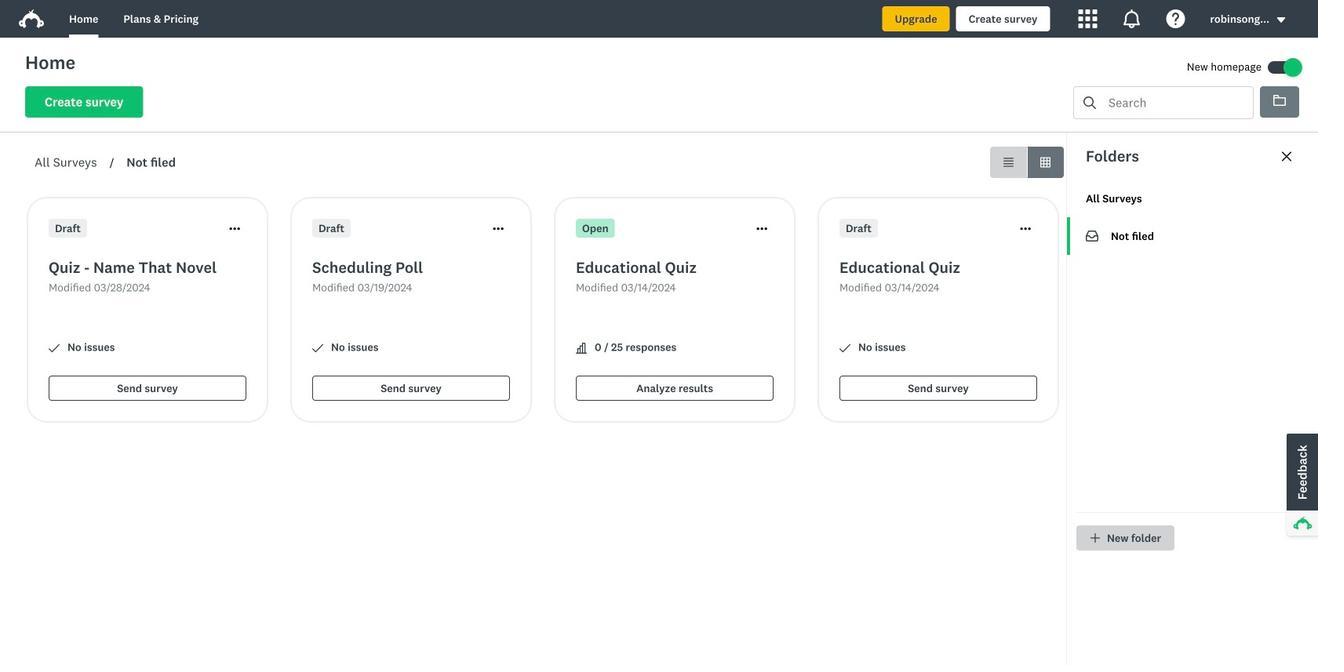 Task type: describe. For each thing, give the bounding box(es) containing it.
1 no issues image from the left
[[312, 343, 323, 354]]

not filed image
[[1086, 231, 1099, 242]]

2 folders image from the top
[[1274, 95, 1286, 106]]

notification center icon image
[[1122, 9, 1141, 28]]



Task type: locate. For each thing, give the bounding box(es) containing it.
1 folders image from the top
[[1274, 94, 1286, 107]]

search image
[[1084, 97, 1096, 109], [1084, 97, 1096, 109]]

dialog
[[1066, 133, 1318, 665]]

response count image
[[576, 343, 587, 354]]

products icon image
[[1079, 9, 1097, 28], [1079, 9, 1097, 28]]

brand logo image
[[19, 6, 44, 31], [19, 9, 44, 28]]

folders image
[[1274, 94, 1286, 107], [1274, 95, 1286, 106]]

dropdown arrow icon image
[[1276, 14, 1287, 25], [1277, 17, 1286, 23]]

2 brand logo image from the top
[[19, 9, 44, 28]]

no issues image
[[312, 343, 323, 354], [840, 343, 851, 354]]

no issues image
[[49, 343, 60, 354]]

0 horizontal spatial no issues image
[[312, 343, 323, 354]]

not filed image
[[1086, 230, 1099, 242]]

1 brand logo image from the top
[[19, 6, 44, 31]]

help icon image
[[1166, 9, 1185, 28]]

Search text field
[[1096, 87, 1253, 118]]

2 no issues image from the left
[[840, 343, 851, 354]]

response count image
[[576, 343, 587, 354]]

1 horizontal spatial no issues image
[[840, 343, 851, 354]]

new folder image
[[1090, 533, 1101, 544], [1091, 534, 1100, 543]]

group
[[990, 147, 1064, 178]]



Task type: vqa. For each thing, say whether or not it's contained in the screenshot.
the rightmost No issues icon
yes



